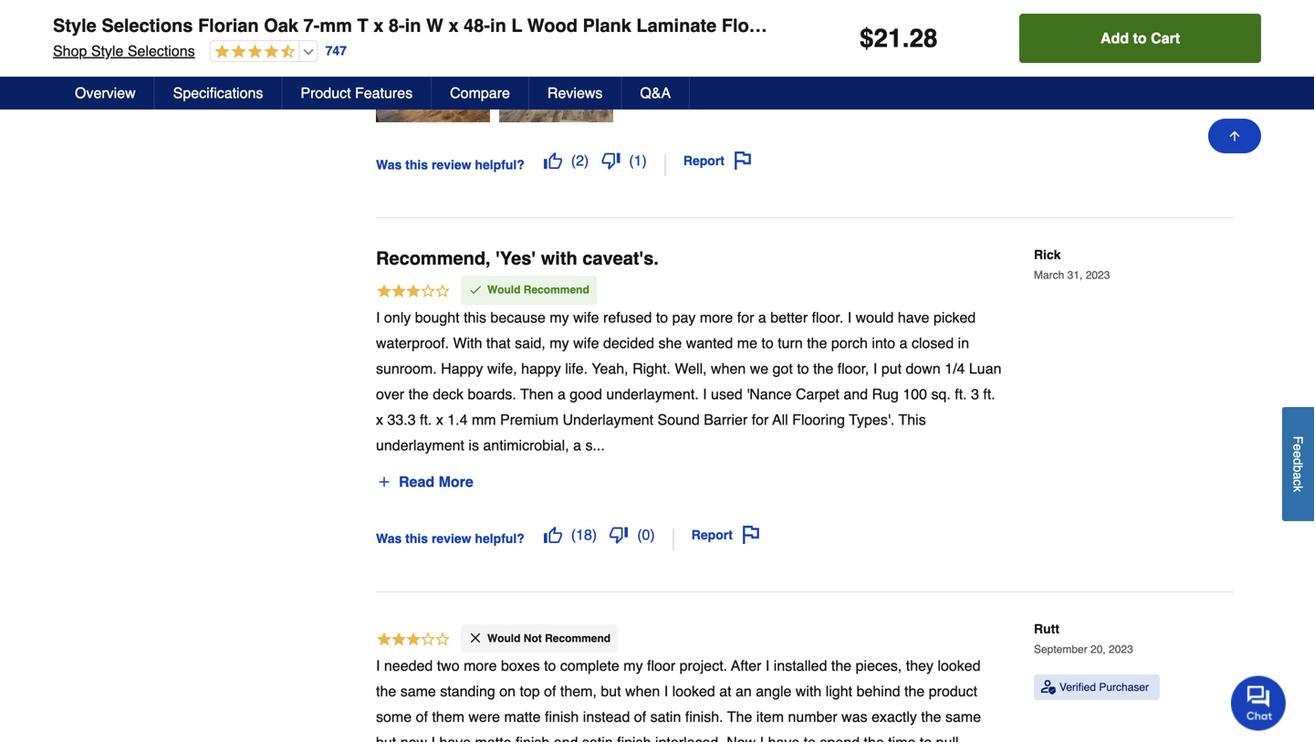 Task type: describe. For each thing, give the bounding box(es) containing it.
2 horizontal spatial ft.
[[984, 386, 996, 403]]

got
[[773, 360, 793, 377]]

closed
[[912, 335, 954, 351]]

2
[[576, 152, 584, 169]]

x right t
[[374, 15, 384, 36]]

caveat's.
[[583, 248, 659, 269]]

to inside add to cart button
[[1134, 30, 1148, 47]]

f e e d b a c k
[[1292, 436, 1306, 492]]

i only bought this because my wife refused to pay more for a better floor. i would have picked waterproof. with that said, my wife decided she wanted me to turn the porch into a closed in sunroom. happy wife, happy life. yeah, right. well, when we got to the floor, i put down 1/4 luan over the deck boards. then a good underlayment. i used 'nance carpet and rug 100 sq. ft. 3 ft. x 33.3 ft. x 1.4 mm premium underlayment sound barrier for all flooring types'. this underlayment is antimicrobial, a s...
[[376, 309, 1002, 454]]

1 e from the top
[[1292, 444, 1306, 451]]

the up some
[[376, 683, 397, 700]]

decided
[[604, 335, 655, 351]]

underlayment.
[[607, 386, 699, 403]]

product features
[[301, 84, 413, 101]]

would
[[856, 309, 894, 326]]

not
[[524, 632, 542, 645]]

premium
[[500, 411, 559, 428]]

( for 2
[[571, 152, 576, 169]]

the up light
[[832, 658, 852, 674]]

antimicrobial,
[[483, 437, 569, 454]]

1 horizontal spatial but
[[601, 683, 622, 700]]

happy
[[441, 360, 483, 377]]

a left s...
[[574, 437, 582, 454]]

finish down them,
[[545, 709, 579, 726]]

chat invite button image
[[1232, 675, 1288, 731]]

0 horizontal spatial with
[[541, 248, 578, 269]]

interlaced.
[[656, 734, 723, 742]]

21
[[874, 24, 903, 53]]

0 horizontal spatial of
[[416, 709, 428, 726]]

flag image for ( 0 )
[[742, 526, 761, 544]]

a left better
[[759, 309, 767, 326]]

have inside i only bought this because my wife refused to pay more for a better floor. i would have picked waterproof. with that said, my wife decided she wanted me to turn the porch into a closed in sunroom. happy wife, happy life. yeah, right. well, when we got to the floor, i put down 1/4 luan over the deck boards. then a good underlayment. i used 'nance carpet and rug 100 sq. ft. 3 ft. x 33.3 ft. x 1.4 mm premium underlayment sound barrier for all flooring types'. this underlayment is antimicrobial, a s...
[[898, 309, 930, 326]]

this inside i only bought this because my wife refused to pay more for a better floor. i would have picked waterproof. with that said, my wife decided she wanted me to turn the porch into a closed in sunroom. happy wife, happy life. yeah, right. well, when we got to the floor, i put down 1/4 luan over the deck boards. then a good underlayment. i used 'nance carpet and rug 100 sq. ft. 3 ft. x 33.3 ft. x 1.4 mm premium underlayment sound barrier for all flooring types'. this underlayment is antimicrobial, a s...
[[464, 309, 487, 326]]

wood
[[528, 15, 578, 36]]

laminate
[[637, 15, 717, 36]]

1 wife from the top
[[574, 309, 600, 326]]

add
[[1101, 30, 1130, 47]]

needed
[[384, 658, 433, 674]]

close image
[[468, 631, 483, 646]]

only
[[384, 309, 411, 326]]

0 vertical spatial flooring
[[722, 15, 795, 36]]

( 0 )
[[638, 526, 655, 543]]

0 vertical spatial selections
[[102, 15, 193, 36]]

0 vertical spatial style
[[53, 15, 97, 36]]

0 vertical spatial same
[[401, 683, 436, 700]]

helpful? for ( 18 )
[[475, 532, 525, 546]]

with inside 'i needed two more boxes to complete my floor project. after i installed the pieces, they looked the same standing on top of them, but when i looked at an angle with light behind the product some of them were matte finish instead of satin finish. the item number was exactly the same but now i have matte finish and satin finish interlaced. now i have to spend the time to p'
[[796, 683, 822, 700]]

waterproof.
[[376, 335, 449, 351]]

overview
[[75, 84, 136, 101]]

then
[[521, 386, 554, 403]]

x left 33.3
[[376, 411, 384, 428]]

the down they
[[905, 683, 925, 700]]

(23.91-
[[800, 15, 858, 36]]

1 horizontal spatial same
[[946, 709, 982, 726]]

light
[[826, 683, 853, 700]]

a inside button
[[1292, 472, 1306, 479]]

) for ( 18 )
[[593, 526, 597, 543]]

specifications
[[173, 84, 263, 101]]

flag image for ( 1 )
[[734, 152, 752, 170]]

( for 0
[[638, 526, 642, 543]]

read more button
[[376, 467, 475, 497]]

rick
[[1035, 248, 1062, 262]]

me
[[738, 335, 758, 351]]

an
[[736, 683, 752, 700]]

3
[[972, 386, 980, 403]]

well,
[[675, 360, 707, 377]]

1 horizontal spatial ft.
[[955, 386, 968, 403]]

cart
[[1152, 30, 1181, 47]]

the up carpet
[[814, 360, 834, 377]]

d
[[1292, 458, 1306, 465]]

i needed two more boxes to complete my floor project. after i installed the pieces, they looked the same standing on top of them, but when i looked at an angle with light behind the product some of them were matte finish instead of satin finish. the item number was exactly the same but now i have matte finish and satin finish interlaced. now i have to spend the time to p
[[376, 658, 982, 742]]

0 horizontal spatial ft.
[[420, 411, 432, 428]]

finish down top
[[516, 734, 550, 742]]

20,
[[1091, 643, 1106, 656]]

wife,
[[487, 360, 518, 377]]

1 vertical spatial satin
[[583, 734, 613, 742]]

to right time
[[920, 734, 933, 742]]

would recommend
[[488, 284, 590, 297]]

1 vertical spatial my
[[550, 335, 569, 351]]

reviews button
[[530, 77, 622, 110]]

life.
[[565, 360, 588, 377]]

2 horizontal spatial of
[[634, 709, 647, 726]]

deck
[[433, 386, 464, 403]]

q&a button
[[622, 77, 691, 110]]

features
[[355, 84, 413, 101]]

review for ( 18 )
[[432, 532, 472, 546]]

0 vertical spatial looked
[[938, 658, 981, 674]]

this for ( 2 )
[[406, 157, 428, 172]]

we
[[750, 360, 769, 377]]

4.5 stars image
[[211, 44, 296, 61]]

https://photos us.bazaarvoice.com/photo/2/cghvdg86bg93zxm/8a4fb269 6ff6 5c91 8903 cf9bc98d07a2 image
[[499, 8, 614, 123]]

would for would recommend
[[488, 284, 521, 297]]

thumb down image for ( 1 )
[[602, 152, 620, 170]]

thumb up image
[[544, 526, 562, 544]]

2 wife from the top
[[574, 335, 600, 351]]

to down number
[[804, 734, 816, 742]]

florian
[[198, 15, 259, 36]]

2 3 stars image from the top
[[376, 631, 451, 651]]

0 horizontal spatial have
[[440, 734, 471, 742]]

sound
[[658, 411, 700, 428]]

verified purchaser icon image
[[1042, 680, 1057, 695]]

shop style selections
[[53, 42, 195, 59]]

t
[[357, 15, 369, 36]]

them
[[432, 709, 465, 726]]

747
[[326, 44, 347, 58]]

types'.
[[849, 411, 895, 428]]

september
[[1035, 643, 1088, 656]]

instead
[[583, 709, 630, 726]]

some
[[376, 709, 412, 726]]

0 horizontal spatial but
[[376, 734, 397, 742]]

yeah,
[[592, 360, 629, 377]]

33.3
[[388, 411, 416, 428]]

and inside 'i needed two more boxes to complete my floor project. after i installed the pieces, they looked the same standing on top of them, but when i looked at an angle with light behind the product some of them were matte finish instead of satin finish. the item number was exactly the same but now i have matte finish and satin finish interlaced. now i have to spend the time to p'
[[554, 734, 578, 742]]

purchaser
[[1100, 681, 1150, 694]]

was for ( 18 )
[[376, 532, 402, 546]]

with
[[453, 335, 483, 351]]

the down 'sunroom.' at the left of the page
[[409, 386, 429, 403]]

7-
[[304, 15, 320, 36]]

f
[[1292, 436, 1306, 444]]

underlayment
[[376, 437, 465, 454]]

f e e d b a c k button
[[1283, 407, 1315, 521]]

was for ( 2 )
[[376, 157, 402, 172]]

1 vertical spatial for
[[752, 411, 769, 428]]

complete
[[561, 658, 620, 674]]

compare
[[450, 84, 510, 101]]

this
[[899, 411, 927, 428]]

spend
[[820, 734, 860, 742]]

'nance
[[747, 386, 792, 403]]

floor,
[[838, 360, 870, 377]]

31,
[[1068, 269, 1083, 282]]

behind
[[857, 683, 901, 700]]

over
[[376, 386, 405, 403]]

underlayment
[[563, 411, 654, 428]]

0 horizontal spatial in
[[405, 15, 421, 36]]

the left time
[[864, 734, 885, 742]]

installed
[[774, 658, 828, 674]]

https://photos us.bazaarvoice.com/photo/2/cghvdg86bg93zxm/0ec17a34 5cb4 5650 9c76 610fa9f50969 image
[[376, 8, 490, 123]]

when inside 'i needed two more boxes to complete my floor project. after i installed the pieces, they looked the same standing on top of them, but when i looked at an angle with light behind the product some of them were matte finish instead of satin finish. the item number was exactly the same but now i have matte finish and satin finish interlaced. now i have to spend the time to p'
[[626, 683, 660, 700]]

after
[[732, 658, 762, 674]]

100
[[903, 386, 928, 403]]

arrow up image
[[1228, 129, 1243, 143]]

refused
[[604, 309, 652, 326]]



Task type: vqa. For each thing, say whether or not it's contained in the screenshot.
Plank
yes



Task type: locate. For each thing, give the bounding box(es) containing it.
this down read
[[406, 532, 428, 546]]

more up wanted
[[700, 309, 734, 326]]

( 1 )
[[629, 152, 647, 169]]

2023 inside rick march 31, 2023
[[1086, 269, 1111, 282]]

2 review from the top
[[432, 532, 472, 546]]

finish
[[545, 709, 579, 726], [516, 734, 550, 742], [617, 734, 652, 742]]

report for ( 0 )
[[692, 528, 733, 542]]

( for 18
[[571, 526, 576, 543]]

my left floor
[[624, 658, 643, 674]]

product
[[929, 683, 978, 700]]

1 vertical spatial report
[[692, 528, 733, 542]]

1 horizontal spatial mm
[[472, 411, 496, 428]]

0 vertical spatial review
[[432, 157, 472, 172]]

0 vertical spatial when
[[711, 360, 746, 377]]

exactly
[[872, 709, 918, 726]]

for left all
[[752, 411, 769, 428]]

0 vertical spatial with
[[541, 248, 578, 269]]

0 vertical spatial more
[[700, 309, 734, 326]]

$
[[860, 24, 874, 53]]

( for 1
[[629, 152, 634, 169]]

2 would from the top
[[488, 632, 521, 645]]

2023
[[1086, 269, 1111, 282], [1110, 643, 1134, 656]]

sunroom.
[[376, 360, 437, 377]]

recommend up complete
[[545, 632, 611, 645]]

) for ( 0 )
[[651, 526, 655, 543]]

report button for ( 1 )
[[677, 145, 759, 176]]

would right the close icon
[[488, 632, 521, 645]]

1 vertical spatial review
[[432, 532, 472, 546]]

1 vertical spatial selections
[[128, 42, 195, 59]]

18
[[576, 526, 593, 543]]

porch
[[832, 335, 868, 351]]

0 vertical spatial and
[[844, 386, 869, 403]]

1 3 stars image from the top
[[376, 283, 451, 302]]

a left "good"
[[558, 386, 566, 403]]

style up shop
[[53, 15, 97, 36]]

she
[[659, 335, 682, 351]]

now
[[401, 734, 427, 742]]

helpful? left thumb up image
[[475, 157, 525, 172]]

helpful?
[[475, 157, 525, 172], [475, 532, 525, 546]]

1 vertical spatial when
[[626, 683, 660, 700]]

mm inside i only bought this because my wife refused to pay more for a better floor. i would have picked waterproof. with that said, my wife decided she wanted me to turn the porch into a closed in sunroom. happy wife, happy life. yeah, right. well, when we got to the floor, i put down 1/4 luan over the deck boards. then a good underlayment. i used 'nance carpet and rug 100 sq. ft. 3 ft. x 33.3 ft. x 1.4 mm premium underlayment sound barrier for all flooring types'. this underlayment is antimicrobial, a s...
[[472, 411, 496, 428]]

k
[[1292, 486, 1306, 492]]

when down floor
[[626, 683, 660, 700]]

q&a
[[640, 84, 671, 101]]

boxes
[[501, 658, 540, 674]]

was this review helpful? for ( 18 )
[[376, 532, 525, 546]]

1 was from the top
[[376, 157, 402, 172]]

thumb up image
[[544, 152, 562, 170]]

review down compare button
[[432, 157, 472, 172]]

1 vertical spatial flag image
[[742, 526, 761, 544]]

was this review helpful?
[[376, 157, 525, 172], [376, 532, 525, 546]]

2023 for rick
[[1086, 269, 1111, 282]]

$ 21 . 28
[[860, 24, 938, 53]]

recommend, 'yes' with caveat's.
[[376, 248, 659, 269]]

same down needed
[[401, 683, 436, 700]]

l
[[512, 15, 523, 36]]

2023 for rutt
[[1110, 643, 1134, 656]]

checkmark image
[[468, 283, 483, 297]]

looked up the product
[[938, 658, 981, 674]]

mm up 747
[[320, 15, 352, 36]]

1 was this review helpful? from the top
[[376, 157, 525, 172]]

0 vertical spatial report
[[684, 154, 725, 168]]

ft. right 33.3
[[420, 411, 432, 428]]

in left w
[[405, 15, 421, 36]]

because
[[491, 309, 546, 326]]

ft)
[[884, 15, 903, 36]]

1 vertical spatial more
[[464, 658, 497, 674]]

0 vertical spatial flag image
[[734, 152, 752, 170]]

review for ( 2 )
[[432, 157, 472, 172]]

this for ( 18 )
[[406, 532, 428, 546]]

recommend up because
[[524, 284, 590, 297]]

1 vertical spatial 2023
[[1110, 643, 1134, 656]]

1 vertical spatial but
[[376, 734, 397, 742]]

1 horizontal spatial have
[[768, 734, 800, 742]]

satin
[[651, 709, 682, 726], [583, 734, 613, 742]]

was this review helpful? down compare button
[[376, 157, 525, 172]]

in up the 1/4
[[959, 335, 970, 351]]

1 vertical spatial this
[[464, 309, 487, 326]]

same down the product
[[946, 709, 982, 726]]

barrier
[[704, 411, 748, 428]]

0 vertical spatial but
[[601, 683, 622, 700]]

finish down instead
[[617, 734, 652, 742]]

for up me
[[738, 309, 755, 326]]

my
[[550, 309, 570, 326], [550, 335, 569, 351], [624, 658, 643, 674]]

a right into
[[900, 335, 908, 351]]

1 vertical spatial 3 stars image
[[376, 631, 451, 651]]

2 horizontal spatial in
[[959, 335, 970, 351]]

0 vertical spatial my
[[550, 309, 570, 326]]

to left pay
[[656, 309, 669, 326]]

0 vertical spatial report button
[[677, 145, 759, 176]]

0 horizontal spatial when
[[626, 683, 660, 700]]

thumb down image for ( 0 )
[[610, 526, 628, 544]]

( right thumb up image
[[571, 152, 576, 169]]

) right 2
[[642, 152, 647, 169]]

0 vertical spatial helpful?
[[475, 157, 525, 172]]

two
[[437, 658, 460, 674]]

selections up the shop style selections
[[102, 15, 193, 36]]

would right checkmark icon
[[488, 284, 521, 297]]

floor
[[647, 658, 676, 674]]

0 horizontal spatial same
[[401, 683, 436, 700]]

1 horizontal spatial when
[[711, 360, 746, 377]]

2 vertical spatial this
[[406, 532, 428, 546]]

review down "more"
[[432, 532, 472, 546]]

of up now
[[416, 709, 428, 726]]

turn
[[778, 335, 803, 351]]

style
[[53, 15, 97, 36], [91, 42, 124, 59]]

0 vertical spatial 3 stars image
[[376, 283, 451, 302]]

read more
[[399, 473, 474, 490]]

when inside i only bought this because my wife refused to pay more for a better floor. i would have picked waterproof. with that said, my wife decided she wanted me to turn the porch into a closed in sunroom. happy wife, happy life. yeah, right. well, when we got to the floor, i put down 1/4 luan over the deck boards. then a good underlayment. i used 'nance carpet and rug 100 sq. ft. 3 ft. x 33.3 ft. x 1.4 mm premium underlayment sound barrier for all flooring types'. this underlayment is antimicrobial, a s...
[[711, 360, 746, 377]]

e up d
[[1292, 444, 1306, 451]]

2 e from the top
[[1292, 451, 1306, 458]]

1 horizontal spatial and
[[844, 386, 869, 403]]

have down them
[[440, 734, 471, 742]]

with
[[541, 248, 578, 269], [796, 683, 822, 700]]

thumb down image
[[602, 152, 620, 170], [610, 526, 628, 544]]

to down would not recommend
[[544, 658, 557, 674]]

) for ( 2 )
[[584, 152, 589, 169]]

recommend,
[[376, 248, 491, 269]]

when up the used
[[711, 360, 746, 377]]

1 vertical spatial matte
[[475, 734, 512, 742]]

) right thumb up icon
[[593, 526, 597, 543]]

was down the plus icon
[[376, 532, 402, 546]]

1 vertical spatial and
[[554, 734, 578, 742]]

matte
[[505, 709, 541, 726], [475, 734, 512, 742]]

1 would from the top
[[488, 284, 521, 297]]

my right the said,
[[550, 335, 569, 351]]

) for ( 1 )
[[642, 152, 647, 169]]

helpful? left thumb up icon
[[475, 532, 525, 546]]

the down the product
[[922, 709, 942, 726]]

report
[[684, 154, 725, 168], [692, 528, 733, 542]]

but down some
[[376, 734, 397, 742]]

more down the close icon
[[464, 658, 497, 674]]

thumb down image left ( 1 )
[[602, 152, 620, 170]]

1 vertical spatial recommend
[[545, 632, 611, 645]]

1 vertical spatial same
[[946, 709, 982, 726]]

report button
[[677, 145, 759, 176], [686, 519, 767, 551]]

( right thumb up icon
[[571, 526, 576, 543]]

matte down were
[[475, 734, 512, 742]]

to right me
[[762, 335, 774, 351]]

0 horizontal spatial mm
[[320, 15, 352, 36]]

1 vertical spatial flooring
[[793, 411, 846, 428]]

this down features
[[406, 157, 428, 172]]

2023 inside rutt september 20, 2023
[[1110, 643, 1134, 656]]

this
[[406, 157, 428, 172], [464, 309, 487, 326], [406, 532, 428, 546]]

) right 18
[[651, 526, 655, 543]]

and down the floor, at the right of page
[[844, 386, 869, 403]]

8-
[[389, 15, 405, 36]]

and inside i only bought this because my wife refused to pay more for a better floor. i would have picked waterproof. with that said, my wife decided she wanted me to turn the porch into a closed in sunroom. happy wife, happy life. yeah, right. well, when we got to the floor, i put down 1/4 luan over the deck boards. then a good underlayment. i used 'nance carpet and rug 100 sq. ft. 3 ft. x 33.3 ft. x 1.4 mm premium underlayment sound barrier for all flooring types'. this underlayment is antimicrobial, a s...
[[844, 386, 869, 403]]

plus image
[[377, 475, 392, 489]]

0 vertical spatial thumb down image
[[602, 152, 620, 170]]

1 horizontal spatial satin
[[651, 709, 682, 726]]

0 vertical spatial satin
[[651, 709, 682, 726]]

thumb down image left 0
[[610, 526, 628, 544]]

to right 'got'
[[797, 360, 810, 377]]

wife up life. at the left of page
[[574, 335, 600, 351]]

more inside i only bought this because my wife refused to pay more for a better floor. i would have picked waterproof. with that said, my wife decided she wanted me to turn the porch into a closed in sunroom. happy wife, happy life. yeah, right. well, when we got to the floor, i put down 1/4 luan over the deck boards. then a good underlayment. i used 'nance carpet and rug 100 sq. ft. 3 ft. x 33.3 ft. x 1.4 mm premium underlayment sound barrier for all flooring types'. this underlayment is antimicrobial, a s...
[[700, 309, 734, 326]]

0 vertical spatial was this review helpful?
[[376, 157, 525, 172]]

report right ( 1 )
[[684, 154, 725, 168]]

have down the 'item' on the bottom right of the page
[[768, 734, 800, 742]]

ft. left '3'
[[955, 386, 968, 403]]

standing
[[440, 683, 496, 700]]

0 vertical spatial this
[[406, 157, 428, 172]]

this up with
[[464, 309, 487, 326]]

0 vertical spatial was
[[376, 157, 402, 172]]

overview button
[[57, 77, 155, 110]]

plank
[[583, 15, 632, 36]]

they
[[907, 658, 934, 674]]

but up instead
[[601, 683, 622, 700]]

x right w
[[449, 15, 459, 36]]

was down features
[[376, 157, 402, 172]]

more inside 'i needed two more boxes to complete my floor project. after i installed the pieces, they looked the same standing on top of them, but when i looked at an angle with light behind the product some of them were matte finish instead of satin finish. the item number was exactly the same but now i have matte finish and satin finish interlaced. now i have to spend the time to p'
[[464, 658, 497, 674]]

( 18 )
[[571, 526, 597, 543]]

0 horizontal spatial and
[[554, 734, 578, 742]]

add to cart button
[[1020, 14, 1262, 63]]

better
[[771, 309, 808, 326]]

a up k
[[1292, 472, 1306, 479]]

2023 right 31,
[[1086, 269, 1111, 282]]

1 horizontal spatial more
[[700, 309, 734, 326]]

in inside i only bought this because my wife refused to pay more for a better floor. i would have picked waterproof. with that said, my wife decided she wanted me to turn the porch into a closed in sunroom. happy wife, happy life. yeah, right. well, when we got to the floor, i put down 1/4 luan over the deck boards. then a good underlayment. i used 'nance carpet and rug 100 sq. ft. 3 ft. x 33.3 ft. x 1.4 mm premium underlayment sound barrier for all flooring types'. this underlayment is antimicrobial, a s...
[[959, 335, 970, 351]]

0 vertical spatial 2023
[[1086, 269, 1111, 282]]

1 vertical spatial wife
[[574, 335, 600, 351]]

would for would not recommend
[[488, 632, 521, 645]]

report for ( 1 )
[[684, 154, 725, 168]]

angle
[[756, 683, 792, 700]]

1 vertical spatial looked
[[673, 683, 716, 700]]

0 vertical spatial mm
[[320, 15, 352, 36]]

0 vertical spatial recommend
[[524, 284, 590, 297]]

with up number
[[796, 683, 822, 700]]

2 was from the top
[[376, 532, 402, 546]]

2 vertical spatial my
[[624, 658, 643, 674]]

1 horizontal spatial in
[[490, 15, 507, 36]]

3 stars image
[[376, 283, 451, 302], [376, 631, 451, 651]]

0
[[642, 526, 651, 543]]

0 vertical spatial wife
[[574, 309, 600, 326]]

item
[[757, 709, 784, 726]]

0 horizontal spatial satin
[[583, 734, 613, 742]]

of right instead
[[634, 709, 647, 726]]

more
[[700, 309, 734, 326], [464, 658, 497, 674]]

reviews
[[548, 84, 603, 101]]

floor.
[[812, 309, 844, 326]]

sq
[[858, 15, 879, 36]]

of right top
[[544, 683, 557, 700]]

matte down top
[[505, 709, 541, 726]]

s...
[[586, 437, 605, 454]]

in left l
[[490, 15, 507, 36]]

1
[[634, 152, 642, 169]]

report button right 0
[[686, 519, 767, 551]]

2 horizontal spatial have
[[898, 309, 930, 326]]

were
[[469, 709, 500, 726]]

with up the would recommend
[[541, 248, 578, 269]]

1 vertical spatial thumb down image
[[610, 526, 628, 544]]

0 vertical spatial matte
[[505, 709, 541, 726]]

( right 18
[[638, 526, 642, 543]]

now
[[727, 734, 756, 742]]

time
[[889, 734, 916, 742]]

finish.
[[686, 709, 724, 726]]

1 horizontal spatial looked
[[938, 658, 981, 674]]

product
[[301, 84, 351, 101]]

have up closed
[[898, 309, 930, 326]]

1 vertical spatial style
[[91, 42, 124, 59]]

to
[[1134, 30, 1148, 47], [656, 309, 669, 326], [762, 335, 774, 351], [797, 360, 810, 377], [544, 658, 557, 674], [804, 734, 816, 742], [920, 734, 933, 742]]

was
[[376, 157, 402, 172], [376, 532, 402, 546]]

my inside 'i needed two more boxes to complete my floor project. after i installed the pieces, they looked the same standing on top of them, but when i looked at an angle with light behind the product some of them were matte finish instead of satin finish. the item number was exactly the same but now i have matte finish and satin finish interlaced. now i have to spend the time to p'
[[624, 658, 643, 674]]

wife left refused
[[574, 309, 600, 326]]

and down them,
[[554, 734, 578, 742]]

down
[[906, 360, 941, 377]]

3 stars image up needed
[[376, 631, 451, 651]]

0 horizontal spatial looked
[[673, 683, 716, 700]]

1 vertical spatial mm
[[472, 411, 496, 428]]

flooring down carpet
[[793, 411, 846, 428]]

1 vertical spatial with
[[796, 683, 822, 700]]

1 vertical spatial was this review helpful?
[[376, 532, 525, 546]]

style right shop
[[91, 42, 124, 59]]

e up b
[[1292, 451, 1306, 458]]

ft. right '3'
[[984, 386, 996, 403]]

report button for ( 0 )
[[686, 519, 767, 551]]

x left 1.4
[[436, 411, 444, 428]]

2 helpful? from the top
[[475, 532, 525, 546]]

the right the turn
[[807, 335, 828, 351]]

flooring inside i only bought this because my wife refused to pay more for a better floor. i would have picked waterproof. with that said, my wife decided she wanted me to turn the porch into a closed in sunroom. happy wife, happy life. yeah, right. well, when we got to the floor, i put down 1/4 luan over the deck boards. then a good underlayment. i used 'nance carpet and rug 100 sq. ft. 3 ft. x 33.3 ft. x 1.4 mm premium underlayment sound barrier for all flooring types'. this underlayment is antimicrobial, a s...
[[793, 411, 846, 428]]

helpful? for ( 2 )
[[475, 157, 525, 172]]

looked down project.
[[673, 683, 716, 700]]

my down the would recommend
[[550, 309, 570, 326]]

would not recommend
[[488, 632, 611, 645]]

report button right ( 1 )
[[677, 145, 759, 176]]

a
[[759, 309, 767, 326], [900, 335, 908, 351], [558, 386, 566, 403], [574, 437, 582, 454], [1292, 472, 1306, 479]]

luan
[[970, 360, 1002, 377]]

0 horizontal spatial more
[[464, 658, 497, 674]]

2 was this review helpful? from the top
[[376, 532, 525, 546]]

1 helpful? from the top
[[475, 157, 525, 172]]

to right add
[[1134, 30, 1148, 47]]

pay
[[673, 309, 696, 326]]

1 vertical spatial would
[[488, 632, 521, 645]]

1 review from the top
[[432, 157, 472, 172]]

3 stars image up the only
[[376, 283, 451, 302]]

1 horizontal spatial of
[[544, 683, 557, 700]]

march
[[1035, 269, 1065, 282]]

) right thumb up image
[[584, 152, 589, 169]]

number
[[788, 709, 838, 726]]

mm right 1.4
[[472, 411, 496, 428]]

report right 0
[[692, 528, 733, 542]]

satin up interlaced. at the bottom of page
[[651, 709, 682, 726]]

0 vertical spatial for
[[738, 309, 755, 326]]

project.
[[680, 658, 728, 674]]

1 vertical spatial report button
[[686, 519, 767, 551]]

and
[[844, 386, 869, 403], [554, 734, 578, 742]]

satin down instead
[[583, 734, 613, 742]]

2023 right 20,
[[1110, 643, 1134, 656]]

1 vertical spatial helpful?
[[475, 532, 525, 546]]

flag image
[[734, 152, 752, 170], [742, 526, 761, 544]]

right.
[[633, 360, 671, 377]]

1 horizontal spatial with
[[796, 683, 822, 700]]

selections up overview button
[[128, 42, 195, 59]]

b
[[1292, 465, 1306, 472]]

1/4
[[945, 360, 966, 377]]

1 vertical spatial was
[[376, 532, 402, 546]]

was this review helpful? for ( 2 )
[[376, 157, 525, 172]]

0 vertical spatial would
[[488, 284, 521, 297]]



